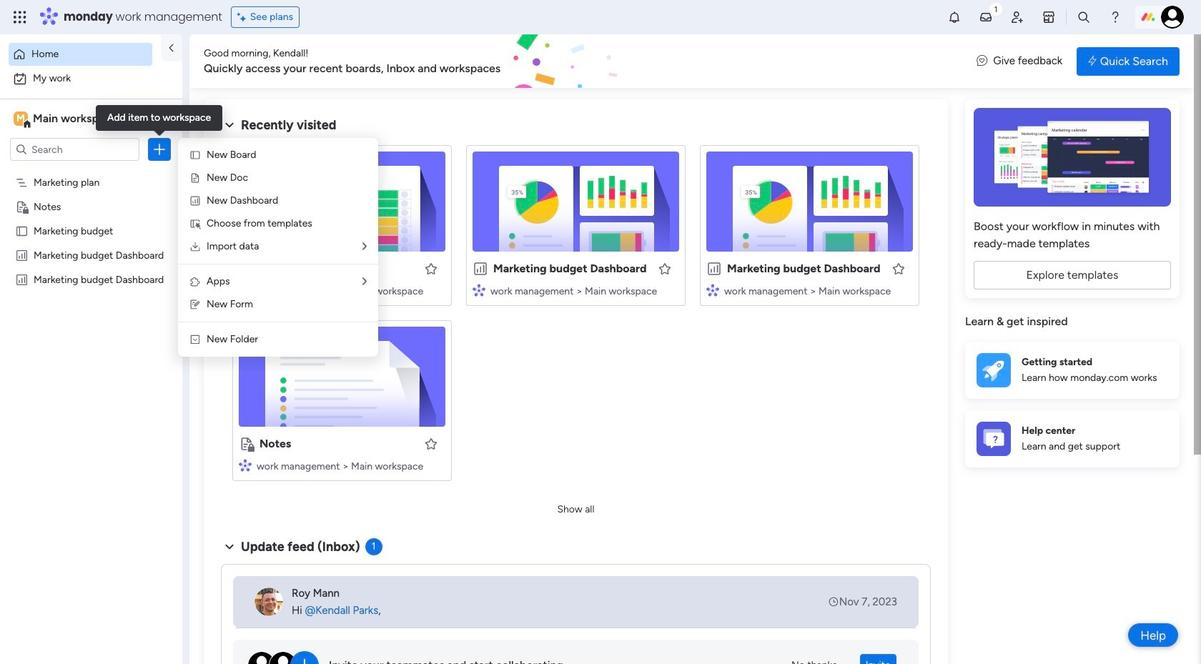 Task type: locate. For each thing, give the bounding box(es) containing it.
1 horizontal spatial public dashboard image
[[473, 261, 489, 277]]

0 horizontal spatial private board image
[[15, 200, 29, 213]]

select product image
[[13, 10, 27, 24]]

new dashboard image
[[190, 195, 201, 207]]

option
[[9, 43, 152, 66], [9, 67, 174, 90], [0, 169, 182, 172]]

invite members image
[[1011, 10, 1025, 24]]

1 horizontal spatial private board image
[[239, 436, 255, 452]]

v2 bolt switch image
[[1089, 53, 1097, 69]]

workspace selection element
[[14, 110, 119, 129]]

0 vertical spatial option
[[9, 43, 152, 66]]

add to favorites image
[[424, 261, 438, 276], [658, 261, 672, 276], [424, 437, 438, 451]]

0 horizontal spatial public board image
[[15, 224, 29, 237]]

templates image image
[[978, 108, 1167, 207]]

public board image
[[15, 224, 29, 237], [239, 261, 255, 277]]

0 vertical spatial private board image
[[15, 200, 29, 213]]

1 vertical spatial private board image
[[239, 436, 255, 452]]

apps image
[[190, 276, 201, 288]]

help image
[[1109, 10, 1123, 24]]

form image
[[190, 299, 201, 310]]

private board image
[[15, 200, 29, 213], [239, 436, 255, 452]]

component image
[[707, 284, 720, 296]]

1 horizontal spatial public board image
[[239, 261, 255, 277]]

public dashboard image
[[15, 248, 29, 262], [473, 261, 489, 277]]

1 vertical spatial public board image
[[239, 261, 255, 277]]

update feed image
[[979, 10, 993, 24]]

quick search results list box
[[221, 134, 931, 499]]

menu
[[178, 138, 378, 357]]

close recently visited image
[[221, 117, 238, 134]]

monday marketplace image
[[1042, 10, 1056, 24]]

options image
[[152, 142, 167, 157]]

public dashboard image
[[707, 261, 722, 277], [15, 273, 29, 286]]

1 horizontal spatial public dashboard image
[[707, 261, 722, 277]]

list box
[[0, 167, 182, 485]]

1 element
[[365, 539, 382, 556]]

add to favorites image
[[892, 261, 906, 276]]

service icon image
[[190, 172, 201, 184]]

0 horizontal spatial public dashboard image
[[15, 248, 29, 262]]



Task type: vqa. For each thing, say whether or not it's contained in the screenshot.
the right Public Dashboard image
yes



Task type: describe. For each thing, give the bounding box(es) containing it.
import data image
[[190, 241, 201, 252]]

new board image
[[190, 149, 201, 161]]

new folder image
[[190, 334, 201, 345]]

0 vertical spatial public board image
[[15, 224, 29, 237]]

list arrow image
[[363, 242, 367, 252]]

see plans image
[[237, 9, 250, 25]]

Search in workspace field
[[30, 141, 119, 158]]

notifications image
[[948, 10, 962, 24]]

v2 user feedback image
[[977, 53, 988, 69]]

getting started element
[[966, 342, 1180, 399]]

0 horizontal spatial public dashboard image
[[15, 273, 29, 286]]

1 vertical spatial option
[[9, 67, 174, 90]]

2 vertical spatial option
[[0, 169, 182, 172]]

choose from templates image
[[190, 218, 201, 230]]

1 image
[[990, 1, 1003, 17]]

list arrow image
[[363, 277, 367, 287]]

roy mann image
[[255, 588, 283, 617]]

workspace image
[[14, 111, 28, 127]]

close update feed (inbox) image
[[221, 539, 238, 556]]

help center element
[[966, 410, 1180, 467]]

kendall parks image
[[1162, 6, 1184, 29]]

search everything image
[[1077, 10, 1091, 24]]



